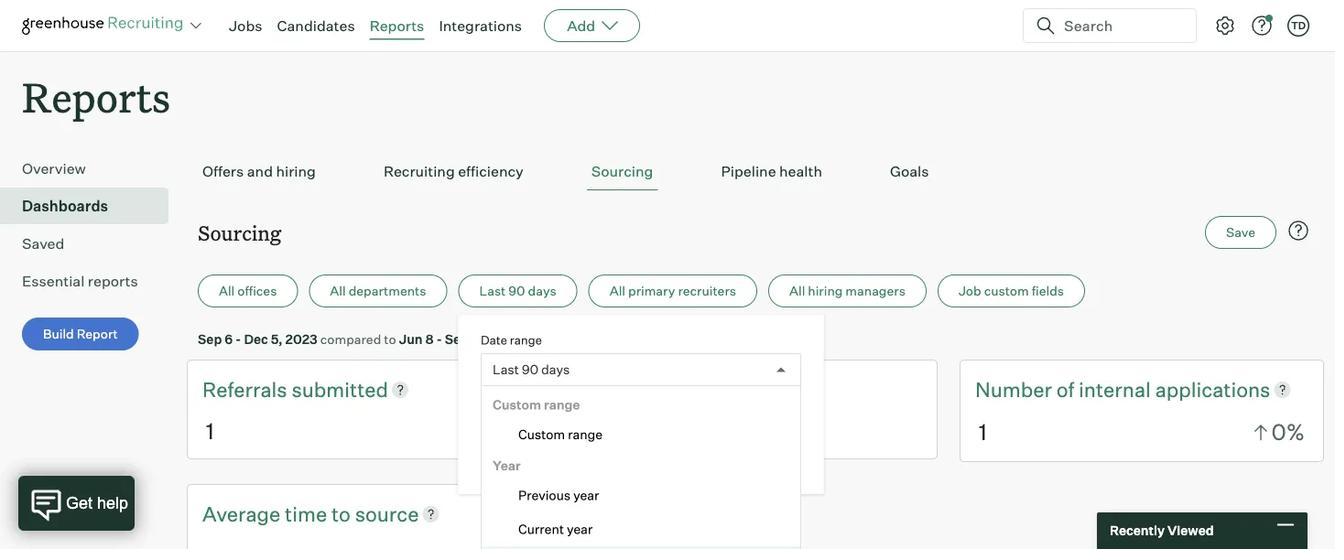 Task type: describe. For each thing, give the bounding box(es) containing it.
job
[[959, 283, 982, 299]]

reports
[[88, 272, 138, 291]]

added
[[689, 377, 748, 402]]

integrations
[[439, 16, 522, 35]]

number link
[[976, 376, 1057, 404]]

sourcing button
[[587, 153, 658, 191]]

all for all primary recruiters
[[610, 283, 626, 299]]

pipeline
[[721, 162, 776, 181]]

internal link
[[1079, 376, 1156, 404]]

previous year
[[518, 488, 599, 504]]

year for previous year
[[574, 488, 599, 504]]

job custom fields
[[959, 283, 1064, 299]]

prospects
[[589, 377, 689, 402]]

current year
[[518, 522, 593, 538]]

to link
[[332, 500, 355, 528]]

save
[[1227, 225, 1256, 241]]

current
[[518, 522, 564, 538]]

all hiring managers
[[790, 283, 906, 299]]

submitted link
[[292, 376, 388, 404]]

1 sep from the left
[[198, 331, 222, 347]]

health
[[780, 162, 823, 181]]

switch applications element
[[185, 15, 207, 37]]

0 vertical spatial range
[[510, 333, 542, 348]]

custom
[[984, 283, 1029, 299]]

recently
[[1110, 523, 1165, 539]]

date
[[512, 389, 536, 404]]

number of internal
[[976, 377, 1156, 402]]

fields
[[1032, 283, 1064, 299]]

date
[[481, 333, 507, 348]]

1 vertical spatial custom range
[[518, 427, 603, 443]]

start
[[481, 389, 509, 404]]

number
[[976, 377, 1052, 402]]

save button
[[1206, 216, 1277, 249]]

of
[[1057, 377, 1075, 402]]

previous
[[518, 488, 571, 504]]

recruiting efficiency button
[[379, 153, 528, 191]]

1 vertical spatial custom
[[518, 427, 565, 443]]

essential reports
[[22, 272, 138, 291]]

1 vertical spatial reports
[[22, 70, 171, 124]]

all for all departments
[[330, 283, 346, 299]]

overview
[[22, 160, 86, 178]]

jun
[[399, 331, 423, 347]]

all offices button
[[198, 275, 298, 308]]

0%
[[1272, 419, 1305, 446]]

last 90 days inside 'compare to previous time period' tooltip
[[493, 362, 570, 378]]

start date
[[481, 389, 536, 404]]

2 vertical spatial to
[[332, 502, 351, 527]]

sourcing inside sourcing button
[[592, 162, 654, 181]]

applications
[[1156, 377, 1271, 402]]

average link
[[202, 500, 285, 528]]

offers and hiring
[[202, 162, 316, 181]]

sep 6 - dec 5, 2023 compared to jun 8 - sep 5, 2023
[[198, 331, 518, 347]]

goals button
[[886, 153, 934, 191]]

all primary recruiters button
[[589, 275, 758, 308]]

offices
[[238, 283, 277, 299]]

switch applications image
[[189, 16, 203, 35]]

and
[[247, 162, 273, 181]]

referrals
[[202, 377, 292, 402]]

0 vertical spatial reports
[[370, 16, 424, 35]]

recruiting efficiency
[[384, 162, 524, 181]]

td
[[1292, 19, 1306, 32]]

days inside last 90 days button
[[528, 283, 557, 299]]

0 horizontal spatial sourcing
[[198, 219, 282, 246]]

all offices
[[219, 283, 277, 299]]

offers and hiring button
[[198, 153, 321, 191]]

recruiting
[[384, 162, 455, 181]]

2 sep from the left
[[445, 331, 469, 347]]

time link
[[285, 500, 332, 528]]

1 2023 from the left
[[285, 331, 318, 347]]

90 inside button
[[509, 283, 525, 299]]

days inside 'compare to previous time period' tooltip
[[541, 362, 570, 378]]

build
[[43, 326, 74, 342]]

last 90 days button
[[458, 275, 578, 308]]

1 5, from the left
[[271, 331, 283, 347]]

saved
[[22, 235, 64, 253]]

2 2023 from the left
[[486, 331, 518, 347]]

1 horizontal spatial 1
[[979, 419, 987, 446]]

jobs link
[[229, 16, 262, 35]]

all departments
[[330, 283, 426, 299]]

candidates
[[277, 16, 355, 35]]

8
[[425, 331, 434, 347]]

year for current year
[[567, 522, 593, 538]]

date range
[[481, 333, 542, 348]]

source
[[355, 502, 419, 527]]

viewed
[[1168, 523, 1214, 539]]

hiring inside "offers and hiring" button
[[276, 162, 316, 181]]

0 vertical spatial custom range
[[493, 397, 580, 413]]

Top navigation search text field
[[1057, 7, 1185, 44]]

td button
[[1284, 11, 1314, 40]]

compare to previous time period tooltip
[[458, 315, 824, 550]]

last 90 days inside button
[[480, 283, 557, 299]]



Task type: locate. For each thing, give the bounding box(es) containing it.
2023 down last 90 days button
[[486, 331, 518, 347]]

all hiring managers button
[[769, 275, 927, 308]]

90 inside 'compare to previous time period' tooltip
[[522, 362, 539, 378]]

0 horizontal spatial to
[[332, 502, 351, 527]]

year
[[493, 458, 521, 474]]

report
[[77, 326, 118, 342]]

0 vertical spatial custom
[[493, 397, 541, 413]]

compared
[[320, 331, 381, 347]]

last 90 days
[[480, 283, 557, 299], [493, 362, 570, 378]]

0 horizontal spatial 1
[[206, 417, 214, 445]]

compare
[[512, 452, 575, 470]]

submitted
[[292, 377, 388, 402]]

6
[[225, 331, 233, 347]]

dashboards
[[22, 197, 108, 215]]

add button
[[544, 9, 640, 42]]

2 - from the left
[[436, 331, 442, 347]]

essential
[[22, 272, 85, 291]]

90 up "date range"
[[509, 283, 525, 299]]

2 all from the left
[[330, 283, 346, 299]]

5, right 8 in the left bottom of the page
[[472, 331, 484, 347]]

0 horizontal spatial sep
[[198, 331, 222, 347]]

job custom fields button
[[938, 275, 1086, 308]]

0 vertical spatial year
[[574, 488, 599, 504]]

4 all from the left
[[790, 283, 805, 299]]

offers
[[202, 162, 244, 181]]

90 up the 'date'
[[522, 362, 539, 378]]

0 horizontal spatial 2023
[[285, 331, 318, 347]]

0 horizontal spatial -
[[236, 331, 241, 347]]

1 horizontal spatial sep
[[445, 331, 469, 347]]

1 all from the left
[[219, 283, 235, 299]]

all
[[219, 283, 235, 299], [330, 283, 346, 299], [610, 283, 626, 299], [790, 283, 805, 299]]

to left 'source'
[[332, 502, 351, 527]]

0 vertical spatial 90
[[509, 283, 525, 299]]

compare to previous time period
[[512, 452, 736, 470]]

all primary recruiters
[[610, 283, 737, 299]]

range
[[510, 333, 542, 348], [544, 397, 580, 413], [568, 427, 603, 443]]

pipeline health button
[[717, 153, 827, 191]]

essential reports link
[[22, 270, 161, 292]]

all left primary
[[610, 283, 626, 299]]

days down "date range"
[[541, 362, 570, 378]]

saved link
[[22, 233, 161, 255]]

0 horizontal spatial 5,
[[271, 331, 283, 347]]

build report
[[43, 326, 118, 342]]

hiring
[[276, 162, 316, 181], [808, 283, 843, 299]]

time left to link
[[285, 502, 327, 527]]

recruiters
[[678, 283, 737, 299]]

0 horizontal spatial time
[[285, 502, 327, 527]]

0 vertical spatial time
[[658, 452, 688, 470]]

pipeline health
[[721, 162, 823, 181]]

source link
[[355, 500, 419, 528]]

prospects link
[[589, 376, 689, 404]]

sourcing
[[592, 162, 654, 181], [198, 219, 282, 246]]

all left departments
[[330, 283, 346, 299]]

reports
[[370, 16, 424, 35], [22, 70, 171, 124]]

average time to
[[202, 502, 355, 527]]

0 horizontal spatial reports
[[22, 70, 171, 124]]

2 horizontal spatial to
[[578, 452, 592, 470]]

0 vertical spatial last 90 days
[[480, 283, 557, 299]]

last up start date
[[493, 362, 519, 378]]

faq image
[[1288, 220, 1310, 242]]

- right 8 in the left bottom of the page
[[436, 331, 442, 347]]

1
[[206, 417, 214, 445], [979, 419, 987, 446]]

range right date
[[510, 333, 542, 348]]

average
[[202, 502, 281, 527]]

1 vertical spatial days
[[541, 362, 570, 378]]

5,
[[271, 331, 283, 347], [472, 331, 484, 347]]

all for all hiring managers
[[790, 283, 805, 299]]

all for all offices
[[219, 283, 235, 299]]

range up compare to previous time period
[[568, 427, 603, 443]]

1 vertical spatial to
[[578, 452, 592, 470]]

last inside 'compare to previous time period' tooltip
[[493, 362, 519, 378]]

to inside tooltip
[[578, 452, 592, 470]]

1 vertical spatial last
[[493, 362, 519, 378]]

custom
[[493, 397, 541, 413], [518, 427, 565, 443]]

5, right dec
[[271, 331, 283, 347]]

overview link
[[22, 158, 161, 180]]

3 all from the left
[[610, 283, 626, 299]]

last 90 days up the 'date'
[[493, 362, 570, 378]]

1 vertical spatial hiring
[[808, 283, 843, 299]]

1 vertical spatial 90
[[522, 362, 539, 378]]

-
[[236, 331, 241, 347], [436, 331, 442, 347]]

year right previous at the left of page
[[574, 488, 599, 504]]

efficiency
[[458, 162, 524, 181]]

0 vertical spatial sourcing
[[592, 162, 654, 181]]

applications link
[[1156, 376, 1271, 404]]

- right 6
[[236, 331, 241, 347]]

1 horizontal spatial reports
[[370, 16, 424, 35]]

1 vertical spatial sourcing
[[198, 219, 282, 246]]

1 down referrals link
[[206, 417, 214, 445]]

1 horizontal spatial sourcing
[[592, 162, 654, 181]]

hiring right and
[[276, 162, 316, 181]]

year right current
[[567, 522, 593, 538]]

to left jun
[[384, 331, 396, 347]]

1 horizontal spatial hiring
[[808, 283, 843, 299]]

primary
[[628, 283, 675, 299]]

dec
[[244, 331, 268, 347]]

tab list
[[198, 153, 1314, 191]]

sep right 8 in the left bottom of the page
[[445, 331, 469, 347]]

jobs
[[229, 16, 262, 35]]

internal
[[1079, 377, 1151, 402]]

3
[[593, 417, 606, 445]]

departments
[[349, 283, 426, 299]]

1 - from the left
[[236, 331, 241, 347]]

2 vertical spatial range
[[568, 427, 603, 443]]

1 vertical spatial last 90 days
[[493, 362, 570, 378]]

1 horizontal spatial 2023
[[486, 331, 518, 347]]

managers
[[846, 283, 906, 299]]

recently viewed
[[1110, 523, 1214, 539]]

2023 right dec
[[285, 331, 318, 347]]

previous
[[595, 452, 654, 470]]

0 vertical spatial days
[[528, 283, 557, 299]]

period
[[691, 452, 736, 470]]

1 vertical spatial year
[[567, 522, 593, 538]]

sep
[[198, 331, 222, 347], [445, 331, 469, 347]]

last 90 days up "date range"
[[480, 283, 557, 299]]

hiring left "managers"
[[808, 283, 843, 299]]

of link
[[1057, 376, 1079, 404]]

last inside button
[[480, 283, 506, 299]]

1 down number
[[979, 419, 987, 446]]

all left offices
[[219, 283, 235, 299]]

td button
[[1288, 15, 1310, 37]]

tab list containing offers and hiring
[[198, 153, 1314, 191]]

time inside tooltip
[[658, 452, 688, 470]]

0 vertical spatial hiring
[[276, 162, 316, 181]]

0 vertical spatial to
[[384, 331, 396, 347]]

1 horizontal spatial -
[[436, 331, 442, 347]]

all inside button
[[610, 283, 626, 299]]

days
[[528, 283, 557, 299], [541, 362, 570, 378]]

time
[[658, 452, 688, 470], [285, 502, 327, 527]]

build report button
[[22, 318, 139, 351]]

days up "date range"
[[528, 283, 557, 299]]

goals
[[890, 162, 929, 181]]

reports link
[[370, 16, 424, 35]]

reports right candidates link at left top
[[370, 16, 424, 35]]

all left "managers"
[[790, 283, 805, 299]]

all departments button
[[309, 275, 447, 308]]

End date text field
[[658, 409, 802, 439]]

time left period
[[658, 452, 688, 470]]

integrations link
[[439, 16, 522, 35]]

range right the 'date'
[[544, 397, 580, 413]]

2 5, from the left
[[472, 331, 484, 347]]

0 horizontal spatial hiring
[[276, 162, 316, 181]]

reports up overview link at the left top of the page
[[22, 70, 171, 124]]

to
[[384, 331, 396, 347], [578, 452, 592, 470], [332, 502, 351, 527]]

Start date text field
[[481, 409, 625, 439]]

sep left 6
[[198, 331, 222, 347]]

0 vertical spatial last
[[480, 283, 506, 299]]

1 horizontal spatial 5,
[[472, 331, 484, 347]]

referrals link
[[202, 376, 292, 404]]

added link
[[689, 376, 748, 404]]

dashboards link
[[22, 195, 161, 217]]

to left previous
[[578, 452, 592, 470]]

1 vertical spatial range
[[544, 397, 580, 413]]

hiring inside the all hiring managers button
[[808, 283, 843, 299]]

configure image
[[1215, 15, 1237, 37]]

1 vertical spatial time
[[285, 502, 327, 527]]

1 horizontal spatial time
[[658, 452, 688, 470]]

last up date
[[480, 283, 506, 299]]

1 horizontal spatial to
[[384, 331, 396, 347]]



Task type: vqa. For each thing, say whether or not it's contained in the screenshot.
2nd SEP from left
yes



